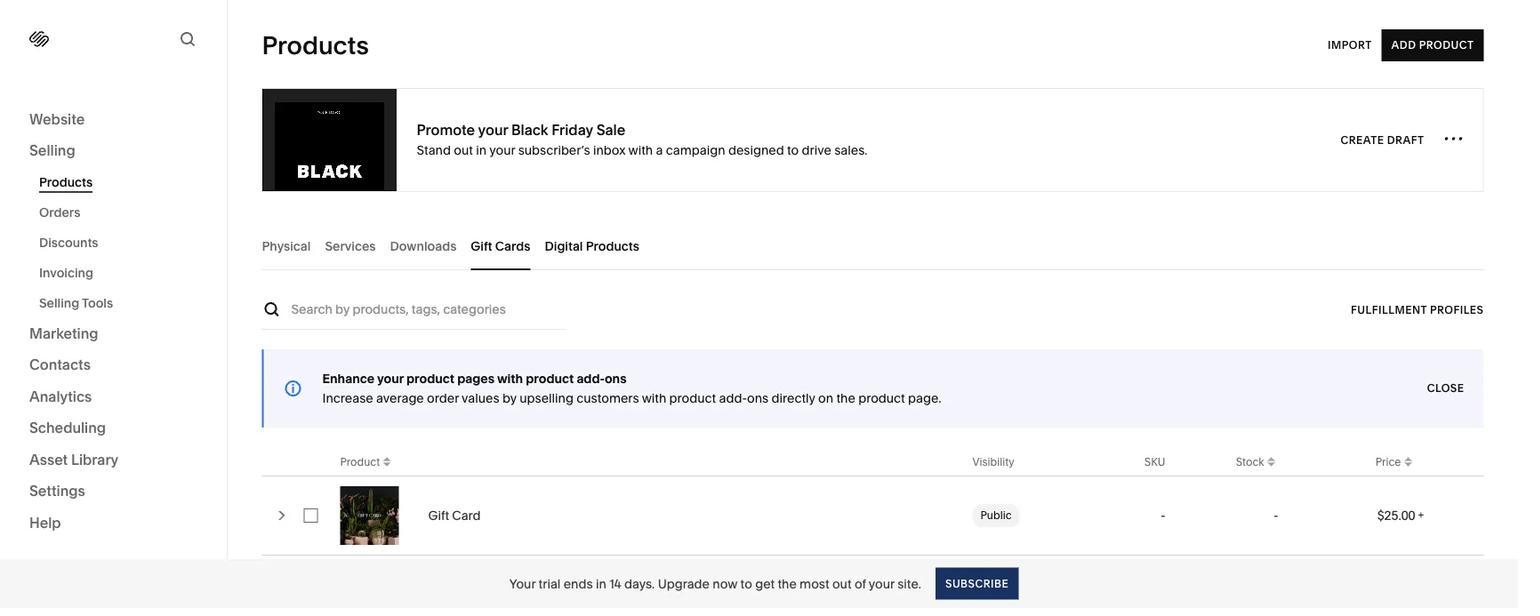 Task type: describe. For each thing, give the bounding box(es) containing it.
average
[[376, 391, 424, 406]]

services button
[[325, 222, 376, 270]]

orders link
[[39, 198, 207, 228]]

draft
[[1388, 133, 1425, 146]]

get
[[755, 576, 775, 592]]

subscribe button
[[936, 568, 1019, 600]]

website link
[[29, 109, 198, 130]]

the inside enhance your product pages with product add-ons increase average order values by upselling customers with product add-ons directly on the product page.
[[837, 391, 856, 406]]

stock
[[1236, 455, 1265, 468]]

gift for gift cards
[[471, 238, 492, 254]]

close button
[[1428, 373, 1465, 405]]

with inside 'promote your black friday sale stand out in your subscriber's inbox with a campaign designed to drive sales.'
[[629, 142, 653, 157]]

friday
[[552, 121, 593, 139]]

subscribe
[[946, 577, 1009, 590]]

services
[[325, 238, 376, 254]]

products link
[[39, 167, 207, 198]]

your right 'of'
[[869, 576, 895, 592]]

contacts link
[[29, 355, 198, 376]]

selling for selling tools
[[39, 296, 79, 311]]

promote
[[417, 121, 475, 139]]

Search by products, tags, categories field
[[291, 300, 565, 319]]

digital products button
[[545, 222, 640, 270]]

stand
[[417, 142, 451, 157]]

out inside 'promote your black friday sale stand out in your subscriber's inbox with a campaign designed to drive sales.'
[[454, 142, 473, 157]]

your
[[510, 576, 536, 592]]

page.
[[908, 391, 942, 406]]

drive
[[802, 142, 832, 157]]

discounts link
[[39, 228, 207, 258]]

Public field
[[973, 495, 1053, 537]]

of
[[855, 576, 866, 592]]

asset library
[[29, 451, 118, 468]]

sale
[[597, 121, 626, 139]]

in inside 'promote your black friday sale stand out in your subscriber's inbox with a campaign designed to drive sales.'
[[476, 142, 487, 157]]

1 horizontal spatial add-
[[719, 391, 747, 406]]

create
[[1341, 133, 1385, 146]]

downloads button
[[390, 222, 457, 270]]

gift card
[[428, 508, 481, 524]]

values
[[462, 391, 500, 406]]

sku
[[1145, 455, 1166, 468]]

a
[[656, 142, 663, 157]]

physical button
[[262, 222, 311, 270]]

site.
[[898, 576, 922, 592]]

tab list containing physical
[[262, 222, 1484, 270]]

settings link
[[29, 482, 198, 503]]

2 vertical spatial with
[[642, 391, 667, 406]]

gift cards
[[471, 238, 531, 254]]

ends
[[564, 576, 593, 592]]

1 vertical spatial ons
[[747, 391, 769, 406]]

website
[[29, 110, 85, 128]]

orders
[[39, 205, 80, 220]]

digital products
[[545, 238, 640, 254]]

1 - from the left
[[1161, 508, 1166, 524]]

products inside button
[[586, 238, 640, 254]]

product left page.
[[859, 391, 905, 406]]

scheduling
[[29, 419, 106, 437]]

enhance
[[322, 371, 375, 387]]

your inside enhance your product pages with product add-ons increase average order values by upselling customers with product add-ons directly on the product page.
[[377, 371, 404, 387]]

library
[[71, 451, 118, 468]]

your down black
[[490, 142, 515, 157]]

price
[[1376, 455, 1402, 468]]

product up the "order"
[[407, 371, 455, 387]]

1 vertical spatial with
[[497, 371, 523, 387]]

product up upselling
[[526, 371, 574, 387]]

by
[[503, 391, 517, 406]]

enhance your product pages with product add-ons increase average order values by upselling customers with product add-ons directly on the product page.
[[322, 371, 942, 406]]

designed
[[729, 142, 784, 157]]

marketing
[[29, 325, 98, 342]]

fulfillment profiles
[[1351, 303, 1484, 316]]

14
[[610, 576, 621, 592]]

analytics
[[29, 388, 92, 405]]

selling tools link
[[39, 288, 207, 318]]

customers
[[577, 391, 639, 406]]



Task type: locate. For each thing, give the bounding box(es) containing it.
increase
[[322, 391, 373, 406]]

selling up the 'marketing'
[[39, 296, 79, 311]]

1 horizontal spatial gift
[[471, 238, 492, 254]]

1 horizontal spatial out
[[833, 576, 852, 592]]

1 vertical spatial selling
[[39, 296, 79, 311]]

products
[[262, 30, 369, 60], [39, 175, 93, 190], [586, 238, 640, 254]]

gift for gift card
[[428, 508, 449, 524]]

1 horizontal spatial products
[[262, 30, 369, 60]]

0 horizontal spatial add-
[[577, 371, 605, 387]]

gift left card
[[428, 508, 449, 524]]

black
[[511, 121, 548, 139]]

product right "customers"
[[670, 391, 716, 406]]

ons up "customers"
[[605, 371, 627, 387]]

sales.
[[835, 142, 868, 157]]

the right get
[[778, 576, 797, 592]]

with right "customers"
[[642, 391, 667, 406]]

1 horizontal spatial to
[[787, 142, 799, 157]]

add- left "directly"
[[719, 391, 747, 406]]

invoicing link
[[39, 258, 207, 288]]

directly
[[772, 391, 816, 406]]

1 vertical spatial products
[[39, 175, 93, 190]]

create draft
[[1341, 133, 1425, 146]]

0 horizontal spatial ons
[[605, 371, 627, 387]]

0 horizontal spatial products
[[39, 175, 93, 190]]

0 vertical spatial with
[[629, 142, 653, 157]]

on
[[819, 391, 834, 406]]

1 horizontal spatial ons
[[747, 391, 769, 406]]

upgrade
[[658, 576, 710, 592]]

order
[[427, 391, 459, 406]]

product inside button
[[1420, 39, 1475, 52]]

0 vertical spatial gift
[[471, 238, 492, 254]]

with up by
[[497, 371, 523, 387]]

out
[[454, 142, 473, 157], [833, 576, 852, 592]]

1 horizontal spatial the
[[837, 391, 856, 406]]

fulfillment
[[1351, 303, 1428, 316]]

product
[[1420, 39, 1475, 52], [340, 455, 380, 468]]

add product
[[1392, 39, 1475, 52]]

out left 'of'
[[833, 576, 852, 592]]

add- up "customers"
[[577, 371, 605, 387]]

0 horizontal spatial to
[[741, 576, 752, 592]]

help link
[[29, 513, 61, 533]]

your trial ends in 14 days. upgrade now to get the most out of your site.
[[510, 576, 922, 592]]

selling down website
[[29, 142, 75, 159]]

gift left cards
[[471, 238, 492, 254]]

2 horizontal spatial products
[[586, 238, 640, 254]]

to left get
[[741, 576, 752, 592]]

selling link
[[29, 141, 198, 162]]

0 vertical spatial out
[[454, 142, 473, 157]]

selling tools
[[39, 296, 113, 311]]

visibility
[[973, 455, 1015, 468]]

close
[[1428, 382, 1465, 395]]

1 vertical spatial to
[[741, 576, 752, 592]]

add
[[1392, 39, 1417, 52]]

gift inside "button"
[[471, 238, 492, 254]]

discounts
[[39, 235, 98, 250]]

1 vertical spatial in
[[596, 576, 607, 592]]

1 vertical spatial out
[[833, 576, 852, 592]]

help
[[29, 514, 61, 532]]

now
[[713, 576, 738, 592]]

marketing link
[[29, 324, 198, 345]]

digital
[[545, 238, 583, 254]]

product down increase on the left bottom of page
[[340, 455, 380, 468]]

0 horizontal spatial gift
[[428, 508, 449, 524]]

upselling
[[520, 391, 574, 406]]

fulfillment profiles button
[[1351, 294, 1484, 326]]

to left the drive
[[787, 142, 799, 157]]

invoicing
[[39, 266, 93, 281]]

1 horizontal spatial -
[[1274, 508, 1279, 524]]

campaign
[[666, 142, 726, 157]]

to inside 'promote your black friday sale stand out in your subscriber's inbox with a campaign designed to drive sales.'
[[787, 142, 799, 157]]

most
[[800, 576, 830, 592]]

your left black
[[478, 121, 508, 139]]

profiles
[[1431, 303, 1484, 316]]

0 vertical spatial the
[[837, 391, 856, 406]]

physical
[[262, 238, 311, 254]]

your up average
[[377, 371, 404, 387]]

asset library link
[[29, 450, 198, 471]]

with
[[629, 142, 653, 157], [497, 371, 523, 387], [642, 391, 667, 406]]

0 horizontal spatial out
[[454, 142, 473, 157]]

0 vertical spatial add-
[[577, 371, 605, 387]]

0 vertical spatial to
[[787, 142, 799, 157]]

public
[[981, 509, 1012, 522]]

$25.00
[[1378, 508, 1416, 524]]

tab list
[[262, 222, 1484, 270]]

inbox
[[593, 142, 626, 157]]

0 horizontal spatial the
[[778, 576, 797, 592]]

2 vertical spatial products
[[586, 238, 640, 254]]

gift cards button
[[471, 222, 531, 270]]

product right add
[[1420, 39, 1475, 52]]

1 vertical spatial gift
[[428, 508, 449, 524]]

1 vertical spatial product
[[340, 455, 380, 468]]

in left 14
[[596, 576, 607, 592]]

1 horizontal spatial product
[[1420, 39, 1475, 52]]

0 vertical spatial selling
[[29, 142, 75, 159]]

1 vertical spatial add-
[[719, 391, 747, 406]]

selling
[[29, 142, 75, 159], [39, 296, 79, 311]]

settings
[[29, 483, 85, 500]]

import
[[1328, 39, 1372, 52]]

days.
[[624, 576, 655, 592]]

promote your black friday sale stand out in your subscriber's inbox with a campaign designed to drive sales.
[[417, 121, 868, 157]]

trial
[[539, 576, 561, 592]]

scheduling link
[[29, 419, 198, 439]]

ons
[[605, 371, 627, 387], [747, 391, 769, 406]]

import button
[[1328, 29, 1372, 61]]

contacts
[[29, 356, 91, 374]]

ons left "directly"
[[747, 391, 769, 406]]

dropdown icon image
[[380, 452, 394, 467], [1265, 452, 1279, 467], [1402, 452, 1416, 467], [380, 458, 394, 472], [1265, 458, 1279, 472], [1402, 458, 1416, 472]]

0 horizontal spatial -
[[1161, 508, 1166, 524]]

with left a
[[629, 142, 653, 157]]

card
[[452, 508, 481, 524]]

your
[[478, 121, 508, 139], [490, 142, 515, 157], [377, 371, 404, 387], [869, 576, 895, 592]]

add-
[[577, 371, 605, 387], [719, 391, 747, 406]]

0 horizontal spatial in
[[476, 142, 487, 157]]

subscriber's
[[518, 142, 590, 157]]

the right on
[[837, 391, 856, 406]]

tools
[[82, 296, 113, 311]]

0 vertical spatial ons
[[605, 371, 627, 387]]

selling for selling
[[29, 142, 75, 159]]

1 horizontal spatial in
[[596, 576, 607, 592]]

in
[[476, 142, 487, 157], [596, 576, 607, 592]]

pages
[[457, 371, 495, 387]]

add product button
[[1382, 29, 1484, 61]]

0 vertical spatial product
[[1420, 39, 1475, 52]]

0 vertical spatial products
[[262, 30, 369, 60]]

out down promote
[[454, 142, 473, 157]]

1 vertical spatial the
[[778, 576, 797, 592]]

cards
[[495, 238, 531, 254]]

in right the stand
[[476, 142, 487, 157]]

0 vertical spatial in
[[476, 142, 487, 157]]

asset
[[29, 451, 68, 468]]

create draft button
[[1341, 124, 1425, 156]]

2 - from the left
[[1274, 508, 1279, 524]]

to
[[787, 142, 799, 157], [741, 576, 752, 592]]

0 horizontal spatial product
[[340, 455, 380, 468]]

downloads
[[390, 238, 457, 254]]



Task type: vqa. For each thing, say whether or not it's contained in the screenshot.
Settings
yes



